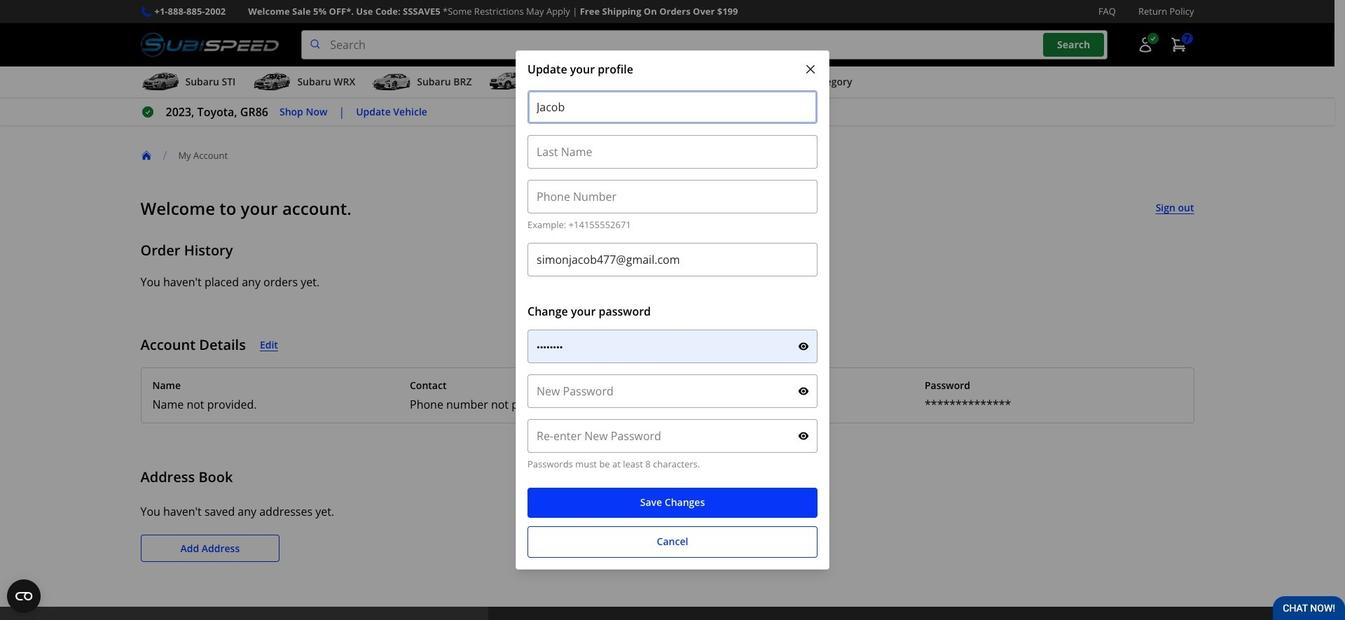 Task type: vqa. For each thing, say whether or not it's contained in the screenshot.
2nd Toggle password visibility image from the top
yes



Task type: locate. For each thing, give the bounding box(es) containing it.
Phone field
[[528, 180, 818, 214]]

0 vertical spatial toggle password visibility image
[[798, 341, 809, 353]]

toggle password visibility image for re-enter new password password field
[[798, 431, 809, 442]]

toggle password visibility image for current password password field
[[798, 341, 809, 353]]

1 vertical spatial toggle password visibility image
[[798, 431, 809, 442]]

Re-enter New Password password field
[[528, 420, 818, 453]]

First name text field
[[528, 91, 818, 124]]

toggle password visibility image up toggle password visibility image on the right bottom of the page
[[798, 341, 809, 353]]

Last Name text field
[[528, 135, 818, 169]]

search input field
[[301, 30, 1107, 60]]

1 toggle password visibility image from the top
[[798, 341, 809, 353]]

2 toggle password visibility image from the top
[[798, 431, 809, 442]]

toggle password visibility image down toggle password visibility image on the right bottom of the page
[[798, 431, 809, 442]]

toggle password visibility image
[[798, 341, 809, 353], [798, 431, 809, 442]]



Task type: describe. For each thing, give the bounding box(es) containing it.
New Password password field
[[528, 375, 818, 409]]

Email Address text field
[[528, 243, 818, 277]]

close popup image
[[804, 63, 818, 77]]

Current Password password field
[[528, 330, 818, 364]]

toggle password visibility image
[[798, 386, 809, 397]]

open widget image
[[7, 580, 41, 614]]



